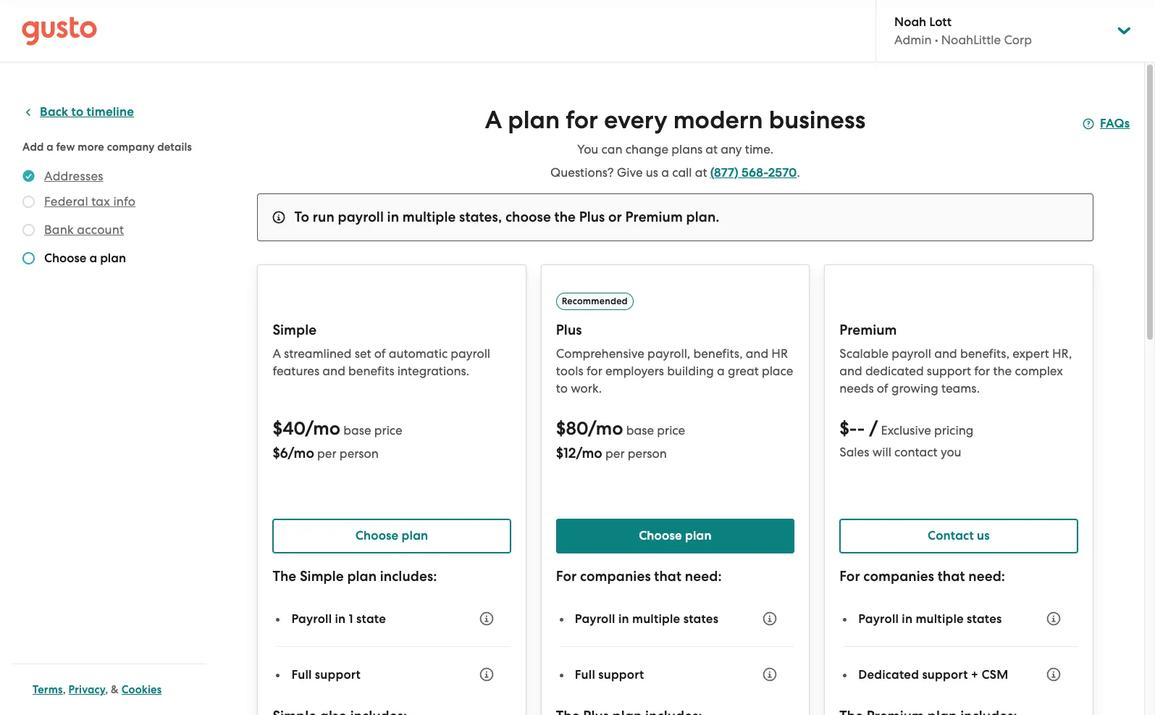 Task type: locate. For each thing, give the bounding box(es) containing it.
choose plan button
[[273, 519, 511, 554], [556, 519, 795, 554]]

, left the privacy link
[[63, 683, 66, 696]]

benefits, up great on the right
[[694, 346, 743, 361]]

to
[[294, 209, 309, 225]]

at left any
[[706, 142, 718, 157]]

0 horizontal spatial full
[[292, 667, 312, 682]]

multiple for $
[[633, 611, 681, 626]]

to inside comprehensive payroll, benefits, and hr tools for employers building a great place to work.
[[556, 381, 568, 396]]

can
[[602, 142, 623, 157]]

0 horizontal spatial ,
[[63, 683, 66, 696]]

a left few
[[47, 141, 54, 154]]

1 states from the left
[[684, 611, 719, 626]]

premium up scalable
[[840, 322, 898, 338]]

568-
[[742, 165, 769, 180]]

1 vertical spatial premium
[[840, 322, 898, 338]]

check image down circle check icon
[[22, 196, 35, 208]]

2 that from the left
[[938, 568, 966, 585]]

support inside scalable payroll and benefits, expert hr, and dedicated support for the complex needs of growing teams.
[[927, 364, 972, 378]]

features
[[273, 364, 320, 378]]

us right give
[[646, 165, 659, 180]]

2 choose plan button from the left
[[556, 519, 795, 554]]

payroll
[[292, 611, 332, 626], [575, 611, 616, 626], [859, 611, 899, 626]]

multiple for $-
[[916, 611, 964, 626]]

1 horizontal spatial states
[[967, 611, 1003, 626]]

0 horizontal spatial per
[[317, 446, 337, 461]]

a inside questions? give us a call at (877) 568-2570 .
[[662, 165, 670, 180]]

recommended
[[562, 296, 628, 306]]

2 states from the left
[[967, 611, 1003, 626]]

0 vertical spatial plus
[[579, 209, 605, 225]]

contact us button
[[840, 519, 1079, 554]]

payroll in multiple states for /
[[859, 611, 1003, 626]]

1 benefits, from the left
[[694, 346, 743, 361]]

1 person from the left
[[340, 446, 379, 461]]

support for -
[[923, 667, 969, 682]]

0 vertical spatial premium
[[626, 209, 683, 225]]

payroll up the integrations.
[[451, 346, 491, 361]]

info
[[113, 194, 136, 209]]

simple
[[273, 322, 317, 338], [300, 568, 344, 585]]

choose for 80
[[639, 528, 682, 543]]

$-
[[840, 417, 858, 440]]

1 horizontal spatial need:
[[969, 568, 1006, 585]]

terms , privacy , & cookies
[[33, 683, 162, 696]]

1 price from the left
[[374, 423, 403, 438]]

scalable
[[840, 346, 889, 361]]

1 horizontal spatial person
[[628, 446, 667, 461]]

1 per from the left
[[317, 446, 337, 461]]

base down benefits
[[344, 423, 371, 438]]

simple right the
[[300, 568, 344, 585]]

check image
[[22, 196, 35, 208], [22, 252, 35, 265]]

a left great on the right
[[717, 364, 725, 378]]

for
[[556, 568, 577, 585], [840, 568, 861, 585]]

us inside questions? give us a call at (877) 568-2570 .
[[646, 165, 659, 180]]

2 full from the left
[[575, 667, 596, 682]]

2 for from the left
[[840, 568, 861, 585]]

/
[[870, 417, 879, 440]]

1 vertical spatial us
[[978, 528, 990, 543]]

simple up streamlined
[[273, 322, 317, 338]]

1 horizontal spatial base
[[627, 423, 654, 438]]

bank
[[44, 222, 74, 237]]

1 horizontal spatial payroll in multiple states
[[859, 611, 1003, 626]]

support for 40
[[315, 667, 361, 682]]

states for /
[[967, 611, 1003, 626]]

of down dedicated
[[877, 381, 889, 396]]

0 vertical spatial of
[[374, 346, 386, 361]]

noahlittle
[[942, 33, 1002, 47]]

us right contact
[[978, 528, 990, 543]]

1 companies from the left
[[580, 568, 651, 585]]

contact
[[928, 528, 975, 543]]

0 horizontal spatial choose plan button
[[273, 519, 511, 554]]

check image down check icon
[[22, 252, 35, 265]]

0 horizontal spatial person
[[340, 446, 379, 461]]

0 vertical spatial us
[[646, 165, 659, 180]]

1 horizontal spatial the
[[994, 364, 1013, 378]]

1 full support from the left
[[292, 667, 361, 682]]

price inside $ 40 /mo base price $ 6 /mo per person
[[374, 423, 403, 438]]

1 choose plan from the left
[[356, 528, 429, 543]]

1 vertical spatial plus
[[556, 322, 582, 338]]

check image
[[22, 224, 35, 236]]

/mo down 80
[[576, 445, 603, 462]]

full for 80
[[575, 667, 596, 682]]

0 vertical spatial the
[[555, 209, 576, 225]]

2 horizontal spatial payroll
[[859, 611, 899, 626]]

tools
[[556, 364, 584, 378]]

choose plan button for 40
[[273, 519, 511, 554]]

per right 6
[[317, 446, 337, 461]]

1 horizontal spatial choose plan
[[639, 528, 712, 543]]

0 horizontal spatial benefits,
[[694, 346, 743, 361]]

back to timeline
[[40, 104, 134, 120]]

payroll in multiple states
[[575, 611, 719, 626], [859, 611, 1003, 626]]

1 horizontal spatial companies
[[864, 568, 935, 585]]

to down tools
[[556, 381, 568, 396]]

1 horizontal spatial for
[[840, 568, 861, 585]]

payroll in 1 state
[[292, 611, 386, 626]]

the right choose on the left top of the page
[[555, 209, 576, 225]]

1 horizontal spatial ,
[[105, 683, 108, 696]]

&
[[111, 683, 119, 696]]

bank account button
[[44, 221, 124, 238]]

to right back
[[71, 104, 84, 120]]

2 payroll from the left
[[575, 611, 616, 626]]

base inside '$ 80 /mo base price $ 12 /mo per person'
[[627, 423, 654, 438]]

per inside $ 40 /mo base price $ 6 /mo per person
[[317, 446, 337, 461]]

plus down recommended
[[556, 322, 582, 338]]

2 person from the left
[[628, 446, 667, 461]]

0 horizontal spatial payroll
[[338, 209, 384, 225]]

the left the complex
[[994, 364, 1013, 378]]

of right set
[[374, 346, 386, 361]]

details
[[157, 141, 192, 154]]

a for streamlined
[[273, 346, 281, 361]]

1 vertical spatial of
[[877, 381, 889, 396]]

1 full from the left
[[292, 667, 312, 682]]

that for /mo
[[655, 568, 682, 585]]

base
[[344, 423, 371, 438], [627, 423, 654, 438]]

1 horizontal spatial benefits,
[[961, 346, 1010, 361]]

0 horizontal spatial multiple
[[403, 209, 456, 225]]

dedicated
[[866, 364, 924, 378]]

expert
[[1013, 346, 1050, 361]]

any
[[721, 142, 742, 157]]

0 horizontal spatial base
[[344, 423, 371, 438]]

the
[[555, 209, 576, 225], [994, 364, 1013, 378]]

a inside a streamlined set of automatic payroll features and benefits integrations.
[[273, 346, 281, 361]]

that
[[655, 568, 682, 585], [938, 568, 966, 585]]

a
[[47, 141, 54, 154], [662, 165, 670, 180], [89, 251, 97, 266], [717, 364, 725, 378]]

states for /mo
[[684, 611, 719, 626]]

1 horizontal spatial for companies that need:
[[840, 568, 1006, 585]]

for companies that need:
[[556, 568, 722, 585], [840, 568, 1006, 585]]

0 horizontal spatial companies
[[580, 568, 651, 585]]

few
[[56, 141, 75, 154]]

person inside $ 40 /mo base price $ 6 /mo per person
[[340, 446, 379, 461]]

2 benefits, from the left
[[961, 346, 1010, 361]]

1 payroll in multiple states from the left
[[575, 611, 719, 626]]

terms
[[33, 683, 63, 696]]

choose plan button for 80
[[556, 519, 795, 554]]

for for 80
[[556, 568, 577, 585]]

2 horizontal spatial choose
[[639, 528, 682, 543]]

1 for companies that need: from the left
[[556, 568, 722, 585]]

more
[[78, 141, 104, 154]]

per right 12
[[606, 446, 625, 461]]

a inside comprehensive payroll, benefits, and hr tools for employers building a great place to work.
[[717, 364, 725, 378]]

0 horizontal spatial need:
[[685, 568, 722, 585]]

account
[[77, 222, 124, 237]]

1 horizontal spatial per
[[606, 446, 625, 461]]

0 horizontal spatial states
[[684, 611, 719, 626]]

and up needs
[[840, 364, 863, 378]]

person inside '$ 80 /mo base price $ 12 /mo per person'
[[628, 446, 667, 461]]

in for 80
[[619, 611, 630, 626]]

1 vertical spatial check image
[[22, 252, 35, 265]]

full support for 40
[[292, 667, 361, 682]]

6
[[280, 445, 288, 462]]

benefits, inside comprehensive payroll, benefits, and hr tools for employers building a great place to work.
[[694, 346, 743, 361]]

1 horizontal spatial payroll
[[451, 346, 491, 361]]

0 vertical spatial a
[[485, 105, 502, 135]]

payroll up dedicated
[[892, 346, 932, 361]]

faqs
[[1101, 116, 1131, 131]]

2 payroll in multiple states from the left
[[859, 611, 1003, 626]]

0 horizontal spatial the
[[555, 209, 576, 225]]

0 horizontal spatial to
[[71, 104, 84, 120]]

person
[[340, 446, 379, 461], [628, 446, 667, 461]]

every
[[604, 105, 668, 135]]

1 horizontal spatial full support
[[575, 667, 645, 682]]

choose
[[506, 209, 551, 225]]

to inside button
[[71, 104, 84, 120]]

price
[[374, 423, 403, 438], [657, 423, 686, 438]]

benefits, up the teams.
[[961, 346, 1010, 361]]

for
[[566, 105, 598, 135], [587, 364, 603, 378], [975, 364, 991, 378]]

1 horizontal spatial payroll
[[575, 611, 616, 626]]

$
[[273, 417, 283, 440], [556, 417, 566, 440], [273, 445, 280, 462], [556, 445, 564, 462]]

1 horizontal spatial to
[[556, 381, 568, 396]]

0 vertical spatial check image
[[22, 196, 35, 208]]

,
[[63, 683, 66, 696], [105, 683, 108, 696]]

1 that from the left
[[655, 568, 682, 585]]

at right call
[[695, 165, 708, 180]]

price for 40
[[374, 423, 403, 438]]

0 horizontal spatial price
[[374, 423, 403, 438]]

dedicated
[[859, 667, 920, 682]]

and up great on the right
[[746, 346, 769, 361]]

need:
[[685, 568, 722, 585], [969, 568, 1006, 585]]

12
[[564, 445, 576, 462]]

1 need: from the left
[[685, 568, 722, 585]]

for inside a plan for every modern business you can change plans at any time.
[[566, 105, 598, 135]]

2 for companies that need: from the left
[[840, 568, 1006, 585]]

1 horizontal spatial us
[[978, 528, 990, 543]]

2570
[[769, 165, 798, 180]]

2 base from the left
[[627, 423, 654, 438]]

0 horizontal spatial us
[[646, 165, 659, 180]]

40
[[283, 417, 305, 440]]

per inside '$ 80 /mo base price $ 12 /mo per person'
[[606, 446, 625, 461]]

base inside $ 40 /mo base price $ 6 /mo per person
[[344, 423, 371, 438]]

0 vertical spatial at
[[706, 142, 718, 157]]

plus left or
[[579, 209, 605, 225]]

for up the teams.
[[975, 364, 991, 378]]

base down employers
[[627, 423, 654, 438]]

in for -
[[902, 611, 913, 626]]

1 horizontal spatial choose
[[356, 528, 399, 543]]

exclusive
[[882, 423, 932, 438]]

a inside a plan for every modern business you can change plans at any time.
[[485, 105, 502, 135]]

corp
[[1005, 33, 1033, 47]]

0 horizontal spatial choose plan
[[356, 528, 429, 543]]

2 full support from the left
[[575, 667, 645, 682]]

and down streamlined
[[323, 364, 346, 378]]

you
[[941, 445, 962, 459]]

us inside button
[[978, 528, 990, 543]]

lott
[[930, 14, 952, 30]]

of inside scalable payroll and benefits, expert hr, and dedicated support for the complex needs of growing teams.
[[877, 381, 889, 396]]

2 horizontal spatial multiple
[[916, 611, 964, 626]]

for companies that need: for /
[[840, 568, 1006, 585]]

a
[[485, 105, 502, 135], [273, 346, 281, 361]]

person for 40
[[340, 446, 379, 461]]

2 price from the left
[[657, 423, 686, 438]]

0 horizontal spatial that
[[655, 568, 682, 585]]

1 horizontal spatial of
[[877, 381, 889, 396]]

2 companies from the left
[[864, 568, 935, 585]]

1 vertical spatial a
[[273, 346, 281, 361]]

price down comprehensive payroll, benefits, and hr tools for employers building a great place to work.
[[657, 423, 686, 438]]

0 horizontal spatial a
[[273, 346, 281, 361]]

price inside '$ 80 /mo base price $ 12 /mo per person'
[[657, 423, 686, 438]]

1 horizontal spatial multiple
[[633, 611, 681, 626]]

per for 80
[[606, 446, 625, 461]]

addresses
[[44, 169, 103, 183]]

full support
[[292, 667, 361, 682], [575, 667, 645, 682]]

home image
[[22, 16, 97, 45]]

noah lott admin • noahlittle corp
[[895, 14, 1033, 47]]

2 choose plan from the left
[[639, 528, 712, 543]]

a down account
[[89, 251, 97, 266]]

give
[[617, 165, 643, 180]]

1 vertical spatial the
[[994, 364, 1013, 378]]

1 horizontal spatial that
[[938, 568, 966, 585]]

per
[[317, 446, 337, 461], [606, 446, 625, 461]]

the simple plan includes:
[[273, 568, 437, 585]]

and inside a streamlined set of automatic payroll features and benefits integrations.
[[323, 364, 346, 378]]

0 horizontal spatial of
[[374, 346, 386, 361]]

1 horizontal spatial full
[[575, 667, 596, 682]]

for down comprehensive
[[587, 364, 603, 378]]

0 horizontal spatial for companies that need:
[[556, 568, 722, 585]]

, left & at the left bottom of the page
[[105, 683, 108, 696]]

1 horizontal spatial choose plan button
[[556, 519, 795, 554]]

/mo
[[305, 417, 341, 440], [588, 417, 624, 440], [288, 445, 314, 462], [576, 445, 603, 462]]

1 for from the left
[[556, 568, 577, 585]]

companies for /mo
[[580, 568, 651, 585]]

2 per from the left
[[606, 446, 625, 461]]

1 base from the left
[[344, 423, 371, 438]]

0 horizontal spatial choose
[[44, 251, 86, 266]]

2 need: from the left
[[969, 568, 1006, 585]]

1
[[349, 611, 354, 626]]

and
[[746, 346, 769, 361], [935, 346, 958, 361], [323, 364, 346, 378], [840, 364, 863, 378]]

0 horizontal spatial payroll in multiple states
[[575, 611, 719, 626]]

$ 80 /mo base price $ 12 /mo per person
[[556, 417, 686, 462]]

choose inside list
[[44, 251, 86, 266]]

cookies button
[[122, 681, 162, 699]]

companies
[[580, 568, 651, 585], [864, 568, 935, 585]]

premium right or
[[626, 209, 683, 225]]

2 check image from the top
[[22, 252, 35, 265]]

1 horizontal spatial price
[[657, 423, 686, 438]]

1 vertical spatial at
[[695, 165, 708, 180]]

0 horizontal spatial payroll
[[292, 611, 332, 626]]

per for 40
[[317, 446, 337, 461]]

payroll right the run
[[338, 209, 384, 225]]

plus
[[579, 209, 605, 225], [556, 322, 582, 338]]

benefits,
[[694, 346, 743, 361], [961, 346, 1010, 361]]

1 choose plan button from the left
[[273, 519, 511, 554]]

0 horizontal spatial full support
[[292, 667, 361, 682]]

1 payroll from the left
[[292, 611, 332, 626]]

(877) 568-2570 link
[[711, 165, 798, 180]]

a left call
[[662, 165, 670, 180]]

1 horizontal spatial a
[[485, 105, 502, 135]]

price down benefits
[[374, 423, 403, 438]]

plans
[[672, 142, 703, 157]]

0 vertical spatial to
[[71, 104, 84, 120]]

1 vertical spatial to
[[556, 381, 568, 396]]

a plan for every modern business you can change plans at any time.
[[485, 105, 866, 157]]

1 vertical spatial simple
[[300, 568, 344, 585]]

•
[[935, 33, 939, 47]]

for up you
[[566, 105, 598, 135]]

2 horizontal spatial payroll
[[892, 346, 932, 361]]

0 horizontal spatial for
[[556, 568, 577, 585]]

admin
[[895, 33, 932, 47]]



Task type: vqa. For each thing, say whether or not it's contained in the screenshot.
choose plan button
yes



Task type: describe. For each thing, give the bounding box(es) containing it.
support for 80
[[599, 667, 645, 682]]

benefits
[[349, 364, 395, 378]]

payroll inside scalable payroll and benefits, expert hr, and dedicated support for the complex needs of growing teams.
[[892, 346, 932, 361]]

faqs button
[[1083, 115, 1131, 133]]

timeline
[[87, 104, 134, 120]]

includes:
[[380, 568, 437, 585]]

scalable payroll and benefits, expert hr, and dedicated support for the complex needs of growing teams.
[[840, 346, 1073, 396]]

/mo down features
[[305, 417, 341, 440]]

time.
[[746, 142, 774, 157]]

complex
[[1016, 364, 1064, 378]]

addresses button
[[44, 167, 103, 185]]

cookies
[[122, 683, 162, 696]]

streamlined
[[284, 346, 352, 361]]

change
[[626, 142, 669, 157]]

for companies that need: for /mo
[[556, 568, 722, 585]]

/mo down 40 at the left of the page
[[288, 445, 314, 462]]

state
[[357, 611, 386, 626]]

for inside scalable payroll and benefits, expert hr, and dedicated support for the complex needs of growing teams.
[[975, 364, 991, 378]]

questions?
[[551, 165, 614, 180]]

a streamlined set of automatic payroll features and benefits integrations.
[[273, 346, 491, 378]]

run
[[313, 209, 335, 225]]

privacy link
[[69, 683, 105, 696]]

hr,
[[1053, 346, 1073, 361]]

choose plan for 40
[[356, 528, 429, 543]]

federal tax info
[[44, 194, 136, 209]]

modern
[[674, 105, 764, 135]]

plan inside choose a plan list
[[100, 251, 126, 266]]

add
[[22, 141, 44, 154]]

set
[[355, 346, 371, 361]]

circle check image
[[22, 167, 35, 185]]

for inside comprehensive payroll, benefits, and hr tools for employers building a great place to work.
[[587, 364, 603, 378]]

need: for /mo
[[685, 568, 722, 585]]

choose a plan
[[44, 251, 126, 266]]

call
[[673, 165, 692, 180]]

federal tax info button
[[44, 193, 136, 210]]

back
[[40, 104, 68, 120]]

1 , from the left
[[63, 683, 66, 696]]

price for 80
[[657, 423, 686, 438]]

pricing
[[935, 423, 974, 438]]

building
[[668, 364, 714, 378]]

you
[[577, 142, 599, 157]]

base for 80
[[627, 423, 654, 438]]

+
[[972, 667, 979, 682]]

integrations.
[[398, 364, 470, 378]]

back to timeline button
[[22, 104, 134, 121]]

comprehensive payroll, benefits, and hr tools for employers building a great place to work.
[[556, 346, 794, 396]]

person for 80
[[628, 446, 667, 461]]

and inside comprehensive payroll, benefits, and hr tools for employers building a great place to work.
[[746, 346, 769, 361]]

questions? give us a call at (877) 568-2570 .
[[551, 165, 801, 180]]

/mo down work.
[[588, 417, 624, 440]]

2 , from the left
[[105, 683, 108, 696]]

work.
[[571, 381, 602, 396]]

$ 40 /mo base price $ 6 /mo per person
[[273, 417, 403, 462]]

privacy
[[69, 683, 105, 696]]

full support for 80
[[575, 667, 645, 682]]

choose a plan list
[[22, 167, 201, 270]]

teams.
[[942, 381, 980, 396]]

states,
[[460, 209, 502, 225]]

contact us
[[928, 528, 990, 543]]

0 horizontal spatial premium
[[626, 209, 683, 225]]

payroll inside a streamlined set of automatic payroll features and benefits integrations.
[[451, 346, 491, 361]]

great
[[728, 364, 759, 378]]

80
[[566, 417, 588, 440]]

in for 40
[[335, 611, 346, 626]]

the
[[273, 568, 297, 585]]

a for plan
[[485, 105, 502, 135]]

payroll,
[[648, 346, 691, 361]]

federal
[[44, 194, 88, 209]]

tax
[[91, 194, 110, 209]]

companies for /
[[864, 568, 935, 585]]

3 payroll from the left
[[859, 611, 899, 626]]

will
[[873, 445, 892, 459]]

payroll in multiple states for /mo
[[575, 611, 719, 626]]

1 horizontal spatial premium
[[840, 322, 898, 338]]

needs
[[840, 381, 874, 396]]

hr
[[772, 346, 788, 361]]

terms link
[[33, 683, 63, 696]]

choose plan for 80
[[639, 528, 712, 543]]

payroll for 40
[[292, 611, 332, 626]]

automatic
[[389, 346, 448, 361]]

at inside a plan for every modern business you can change plans at any time.
[[706, 142, 718, 157]]

for for -
[[840, 568, 861, 585]]

add a few more company details
[[22, 141, 192, 154]]

bank account
[[44, 222, 124, 237]]

the inside scalable payroll and benefits, expert hr, and dedicated support for the complex needs of growing teams.
[[994, 364, 1013, 378]]

company
[[107, 141, 155, 154]]

that for /
[[938, 568, 966, 585]]

sales
[[840, 445, 870, 459]]

$-- / exclusive pricing sales will contact you
[[840, 417, 974, 459]]

benefits, inside scalable payroll and benefits, expert hr, and dedicated support for the complex needs of growing teams.
[[961, 346, 1010, 361]]

at inside questions? give us a call at (877) 568-2570 .
[[695, 165, 708, 180]]

need: for /
[[969, 568, 1006, 585]]

and up the teams.
[[935, 346, 958, 361]]

employers
[[606, 364, 665, 378]]

contact
[[895, 445, 938, 459]]

or
[[609, 209, 622, 225]]

dedicated support + csm
[[859, 667, 1009, 682]]

noah
[[895, 14, 927, 30]]

a inside list
[[89, 251, 97, 266]]

(877)
[[711, 165, 739, 180]]

comprehensive
[[556, 346, 645, 361]]

plan inside a plan for every modern business you can change plans at any time.
[[508, 105, 560, 135]]

of inside a streamlined set of automatic payroll features and benefits integrations.
[[374, 346, 386, 361]]

base for 40
[[344, 423, 371, 438]]

1 check image from the top
[[22, 196, 35, 208]]

to run payroll in multiple states, choose the plus or premium plan.
[[294, 209, 720, 225]]

payroll for 80
[[575, 611, 616, 626]]

0 vertical spatial simple
[[273, 322, 317, 338]]

plan.
[[687, 209, 720, 225]]

choose for 40
[[356, 528, 399, 543]]

full for 40
[[292, 667, 312, 682]]



